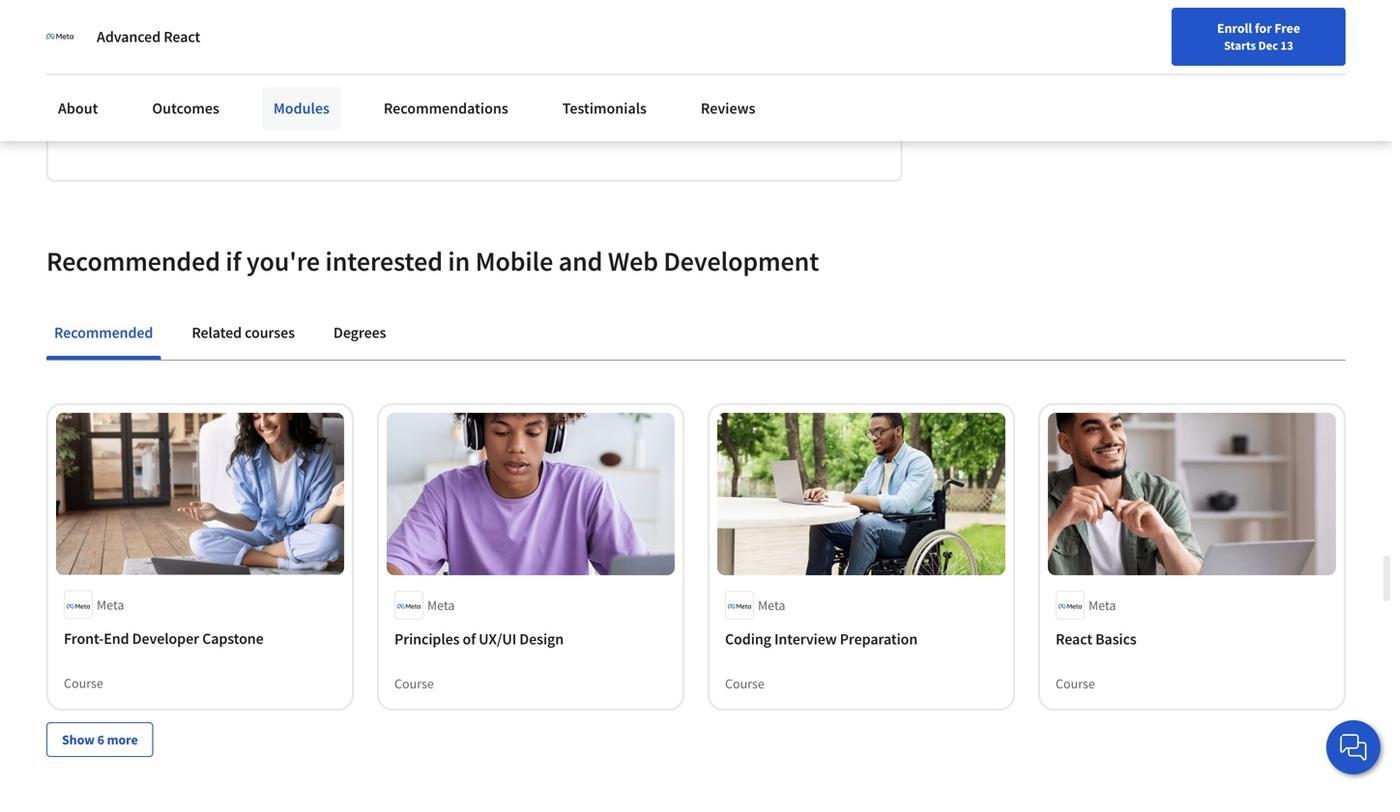 Task type: describe. For each thing, give the bounding box(es) containing it.
degrees
[[334, 323, 386, 343]]

react inside collection element
[[1056, 629, 1093, 649]]

0 horizontal spatial react
[[164, 27, 200, 46]]

capstone
[[202, 629, 264, 649]]

recommended for recommended
[[54, 323, 153, 343]]

course for principles
[[395, 675, 434, 692]]

developer
[[132, 629, 199, 649]]

starts
[[1224, 38, 1256, 53]]

free
[[1275, 19, 1301, 37]]

collection element
[[35, 361, 1358, 786]]

hide info about module content region
[[82, 0, 867, 154]]

reviews link
[[689, 87, 767, 130]]

principles
[[395, 629, 460, 649]]

of
[[463, 629, 476, 649]]

design
[[520, 629, 564, 649]]

about link
[[46, 87, 110, 130]]

1 vertical spatial minutes
[[255, 117, 307, 137]]

testimonials
[[563, 99, 647, 118]]

60 minutes
[[236, 117, 307, 137]]

advanced react
[[97, 27, 200, 46]]

interview
[[775, 629, 837, 649]]

testimonials link
[[551, 87, 658, 130]]

coding interview preparation
[[725, 629, 918, 649]]

recommended button
[[46, 310, 161, 356]]

interested
[[325, 244, 443, 278]]

degrees button
[[326, 310, 394, 356]]

front-
[[64, 629, 104, 649]]

react basics link
[[1056, 627, 1329, 651]]

courses
[[245, 323, 295, 343]]

coding
[[725, 629, 772, 649]]

ux/ui
[[479, 629, 517, 649]]

modules link
[[262, 87, 341, 130]]

1 vertical spatial 60
[[236, 117, 252, 137]]

related courses button
[[184, 310, 303, 356]]

in
[[448, 244, 470, 278]]

6
[[97, 731, 104, 748]]

about
[[58, 99, 98, 118]]

13
[[1281, 38, 1294, 53]]

recommended if you're interested in mobile and web development
[[46, 244, 819, 278]]

principles of ux/ui design
[[395, 629, 564, 649]]

show 6 more
[[62, 731, 138, 748]]

reflect on learning
[[82, 24, 203, 44]]

show 6 more button
[[46, 722, 153, 757]]

recommended for recommended if you're interested in mobile and web development
[[46, 244, 220, 278]]

learning
[[150, 24, 203, 44]]

total 60 minutes
[[231, 79, 339, 98]]

for
[[1255, 19, 1272, 37]]

you're
[[247, 244, 320, 278]]

recommendations link
[[372, 87, 520, 130]]



Task type: vqa. For each thing, say whether or not it's contained in the screenshot.
Recommendations link
yes



Task type: locate. For each thing, give the bounding box(es) containing it.
4 course from the left
[[1056, 675, 1095, 692]]

if
[[226, 244, 241, 278]]

related
[[192, 323, 242, 343]]

show
[[62, 731, 95, 748]]

0 horizontal spatial 60
[[236, 117, 252, 137]]

outcomes link
[[141, 87, 231, 130]]

recommended
[[46, 244, 220, 278], [54, 323, 153, 343]]

4 meta from the left
[[1089, 597, 1116, 614]]

course for react
[[1056, 675, 1095, 692]]

development
[[664, 244, 819, 278]]

chat with us image
[[1338, 732, 1369, 763]]

on
[[130, 24, 147, 44]]

dec
[[1259, 38, 1279, 53]]

meta for front-
[[97, 597, 124, 614]]

course for front-
[[64, 675, 103, 692]]

recommendation tabs tab list
[[46, 310, 1346, 360]]

recommendations
[[384, 99, 508, 118]]

2 course from the left
[[395, 675, 434, 692]]

60 right total
[[267, 79, 282, 98]]

1 meta from the left
[[97, 597, 124, 614]]

0 vertical spatial minutes
[[285, 79, 339, 98]]

more
[[107, 731, 138, 748]]

course down react basics
[[1056, 675, 1095, 692]]

meta up the end
[[97, 597, 124, 614]]

total
[[231, 79, 264, 98]]

coursera image
[[23, 16, 146, 47]]

menu item
[[1023, 19, 1147, 82]]

minutes
[[285, 79, 339, 98], [255, 117, 307, 137]]

course down coding at the bottom of page
[[725, 675, 765, 692]]

react left basics
[[1056, 629, 1093, 649]]

modules
[[274, 99, 330, 118]]

1 vertical spatial recommended
[[54, 323, 153, 343]]

end
[[104, 629, 129, 649]]

principles of ux/ui design link
[[395, 627, 667, 651]]

basics
[[1096, 629, 1137, 649]]

react
[[164, 27, 200, 46], [1056, 629, 1093, 649]]

recommended inside button
[[54, 323, 153, 343]]

react basics
[[1056, 629, 1137, 649]]

react right "on"
[[164, 27, 200, 46]]

60 down total
[[236, 117, 252, 137]]

meta image
[[46, 23, 73, 50]]

meta for principles
[[427, 597, 455, 614]]

enroll for free starts dec 13
[[1218, 19, 1301, 53]]

and
[[559, 244, 603, 278]]

meta up react basics
[[1089, 597, 1116, 614]]

course
[[64, 675, 103, 692], [395, 675, 434, 692], [725, 675, 765, 692], [1056, 675, 1095, 692]]

meta for react
[[1089, 597, 1116, 614]]

meta for coding
[[758, 597, 786, 614]]

1 vertical spatial react
[[1056, 629, 1093, 649]]

front-end developer capstone link
[[64, 627, 337, 651]]

1 course from the left
[[64, 675, 103, 692]]

0 vertical spatial react
[[164, 27, 200, 46]]

web
[[608, 244, 658, 278]]

reviews
[[701, 99, 756, 118]]

preparation
[[840, 629, 918, 649]]

3 meta from the left
[[758, 597, 786, 614]]

minutes up the modules
[[285, 79, 339, 98]]

meta up principles
[[427, 597, 455, 614]]

1 horizontal spatial react
[[1056, 629, 1093, 649]]

coding interview preparation link
[[725, 627, 998, 651]]

outcomes
[[152, 99, 219, 118]]

advanced
[[97, 27, 161, 46]]

related courses
[[192, 323, 295, 343]]

3 course from the left
[[725, 675, 765, 692]]

minutes down total 60 minutes
[[255, 117, 307, 137]]

meta
[[97, 597, 124, 614], [427, 597, 455, 614], [758, 597, 786, 614], [1089, 597, 1116, 614]]

60
[[267, 79, 282, 98], [236, 117, 252, 137]]

front-end developer capstone
[[64, 629, 264, 649]]

show notifications image
[[1168, 24, 1191, 47]]

1 horizontal spatial 60
[[267, 79, 282, 98]]

0 vertical spatial 60
[[267, 79, 282, 98]]

reflect
[[82, 24, 127, 44]]

course down principles
[[395, 675, 434, 692]]

course for coding
[[725, 675, 765, 692]]

enroll
[[1218, 19, 1253, 37]]

meta up coding at the bottom of page
[[758, 597, 786, 614]]

mobile
[[475, 244, 553, 278]]

course down front-
[[64, 675, 103, 692]]

2 meta from the left
[[427, 597, 455, 614]]

0 vertical spatial recommended
[[46, 244, 220, 278]]



